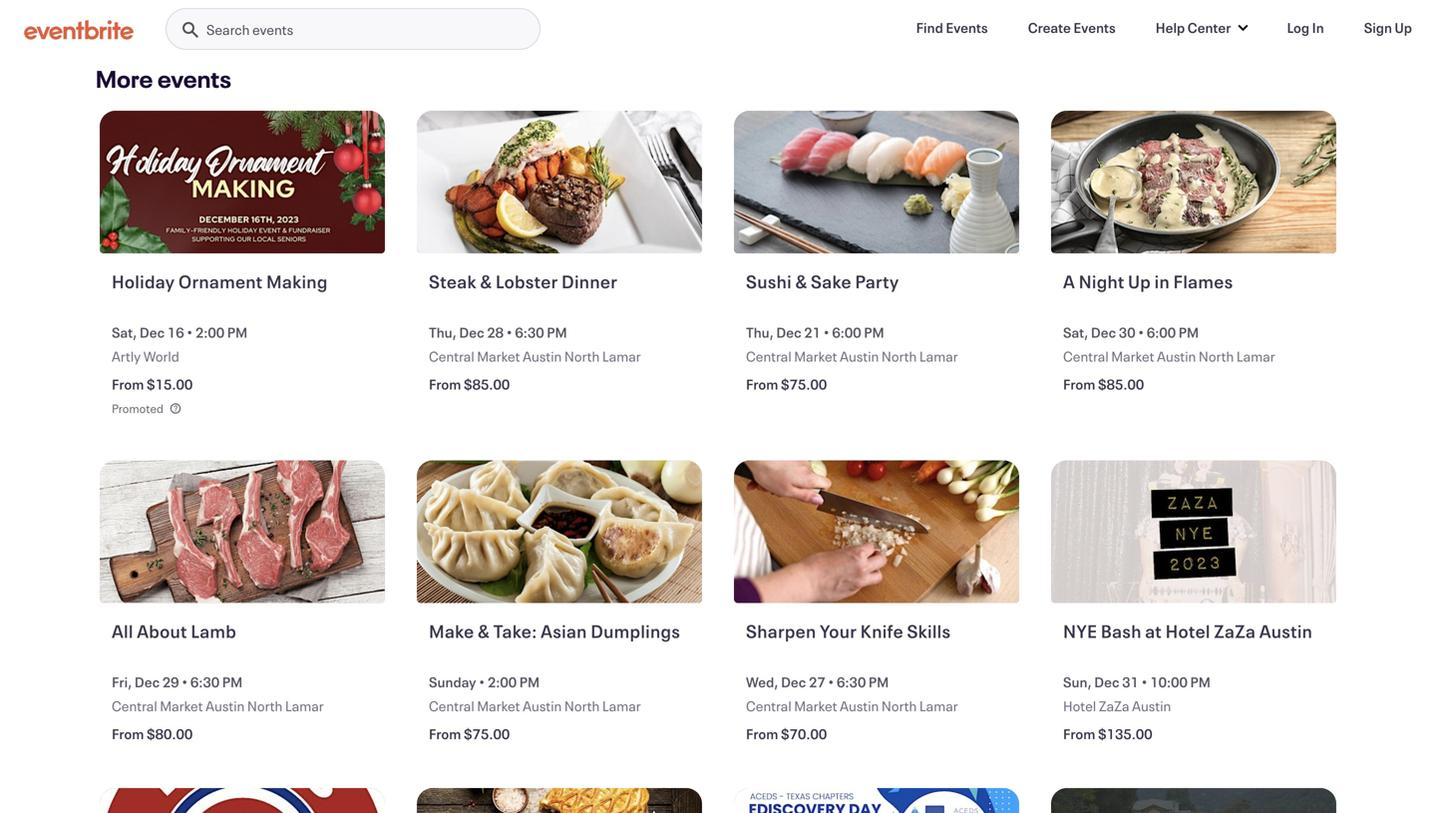 Task type: vqa. For each thing, say whether or not it's contained in the screenshot.
About this event
no



Task type: locate. For each thing, give the bounding box(es) containing it.
pm inside wed, dec 27 •  6:30 pm central market austin north lamar from $70.00
[[869, 673, 889, 691]]

pm
[[227, 323, 248, 342], [547, 323, 567, 342], [864, 323, 885, 342], [1179, 323, 1199, 342], [222, 673, 243, 691], [519, 673, 540, 691], [869, 673, 889, 691], [1191, 673, 1211, 691]]

dec inside wed, dec 27 •  6:30 pm central market austin north lamar from $70.00
[[781, 673, 806, 691]]

pm for nye bash at hotel zaza austin
[[1191, 673, 1211, 691]]

north down all about lamb link at the bottom left of the page
[[247, 697, 283, 715]]

north down steak & lobster dinner link
[[565, 347, 600, 366]]

market inside wed, dec 27 •  6:30 pm central market austin north lamar from $70.00
[[794, 697, 838, 715]]

north down sushi & sake party link
[[882, 347, 917, 366]]

steak
[[429, 269, 477, 293]]

sat, left 30
[[1063, 323, 1089, 342]]

north inside sat, dec 30 •  6:00 pm central market austin north lamar from $85.00
[[1199, 347, 1234, 366]]

1 horizontal spatial 2:00
[[488, 673, 517, 691]]

market down 27
[[794, 697, 838, 715]]

find events
[[916, 18, 988, 37]]

market down 21 on the right
[[794, 347, 838, 366]]

• right the 29
[[182, 673, 188, 691]]

0 vertical spatial zaza
[[1214, 619, 1256, 643]]

2:00 right sunday
[[488, 673, 517, 691]]

& for take:
[[478, 619, 490, 643]]

0 horizontal spatial $85.00
[[464, 375, 510, 393]]

sunday • 2:00 pm central market austin north lamar from $75.00
[[429, 673, 641, 743]]

thu, down the steak
[[429, 323, 457, 342]]

& for sake
[[796, 269, 808, 293]]

0 horizontal spatial events
[[158, 63, 232, 94]]

make & take: asian dumplings primary image image
[[417, 460, 702, 603]]

central inside thu, dec 28 •  6:30 pm central market austin north lamar from $85.00
[[429, 347, 474, 366]]

pm for sushi & sake party
[[864, 323, 885, 342]]

thu, dec 21 •  6:00 pm central market austin north lamar from $75.00
[[746, 323, 958, 393]]

knife
[[861, 619, 904, 643]]

wed,
[[746, 673, 779, 691]]

0 horizontal spatial thu,
[[429, 323, 457, 342]]

a night up in flames primary image image
[[1051, 111, 1337, 253]]

• inside wed, dec 27 •  6:30 pm central market austin north lamar from $70.00
[[828, 673, 834, 691]]

lamar inside fri, dec 29 •  6:30 pm central market austin north lamar from $80.00
[[285, 697, 324, 715]]

6:30
[[515, 323, 544, 342], [190, 673, 220, 691], [837, 673, 866, 691]]

lamar for a night up in flames
[[1237, 347, 1276, 366]]

pm inside fri, dec 29 •  6:30 pm central market austin north lamar from $80.00
[[222, 673, 243, 691]]

make & take: asian dumplings link
[[429, 619, 695, 668]]

your
[[820, 619, 857, 643]]

dec for sharpen your knife skills
[[781, 673, 806, 691]]

north inside thu, dec 21 •  6:00 pm central market austin north lamar from $75.00
[[882, 347, 917, 366]]

dec inside sun, dec 31 •  10:00 pm hotel zaza austin from $135.00
[[1095, 673, 1120, 691]]

1 horizontal spatial $75.00
[[781, 375, 827, 393]]

north for a night up in flames
[[1199, 347, 1234, 366]]

2:00 right 16 in the top of the page
[[195, 323, 225, 342]]

0 horizontal spatial up
[[1128, 269, 1151, 293]]

north down a night up in flames link
[[1199, 347, 1234, 366]]

pm down sushi & sake party link
[[864, 323, 885, 342]]

holiday ornament making primary image image
[[100, 111, 385, 253]]

&
[[480, 269, 492, 293], [796, 269, 808, 293], [478, 619, 490, 643]]

dinner
[[562, 269, 618, 293]]

all
[[112, 619, 133, 643]]

central for a
[[1063, 347, 1109, 366]]

1 horizontal spatial hotel
[[1166, 619, 1211, 643]]

sat, inside sat, dec 30 •  6:00 pm central market austin north lamar from $85.00
[[1063, 323, 1089, 342]]

thu, down the 'sushi'
[[746, 323, 774, 342]]

central down wed,
[[746, 697, 792, 715]]

events
[[252, 20, 293, 39], [158, 63, 232, 94]]

1 horizontal spatial events
[[252, 20, 293, 39]]

eventbrite image
[[24, 20, 134, 40]]

1 horizontal spatial events
[[1074, 18, 1116, 37]]

0 horizontal spatial events
[[946, 18, 988, 37]]

pm for a night up in flames
[[1179, 323, 1199, 342]]

pm inside sunday • 2:00 pm central market austin north lamar from $75.00
[[519, 673, 540, 691]]

hotel
[[1166, 619, 1211, 643], [1063, 697, 1096, 715]]

dec inside thu, dec 28 •  6:30 pm central market austin north lamar from $85.00
[[459, 323, 485, 342]]

$75.00 down sunday
[[464, 725, 510, 743]]

north inside wed, dec 27 •  6:30 pm central market austin north lamar from $70.00
[[882, 697, 917, 715]]

zaza right at
[[1214, 619, 1256, 643]]

0 vertical spatial hotel
[[1166, 619, 1211, 643]]

$70.00
[[781, 725, 827, 743]]

dec for all about lamb
[[135, 673, 160, 691]]

create events
[[1028, 18, 1116, 37]]

thu, for sushi & sake party
[[746, 323, 774, 342]]

north for steak & lobster dinner
[[565, 347, 600, 366]]

0 horizontal spatial $75.00
[[464, 725, 510, 743]]

6:30 inside thu, dec 28 •  6:30 pm central market austin north lamar from $85.00
[[515, 323, 544, 342]]

• right 28
[[506, 323, 513, 342]]

austin inside fri, dec 29 •  6:30 pm central market austin north lamar from $80.00
[[206, 697, 245, 715]]

up
[[1395, 18, 1413, 37], [1128, 269, 1151, 293]]

market down 28
[[477, 347, 520, 366]]

zaza inside sun, dec 31 •  10:00 pm hotel zaza austin from $135.00
[[1099, 697, 1130, 715]]

lamar down sushi & sake party link
[[920, 347, 958, 366]]

market inside thu, dec 28 •  6:30 pm central market austin north lamar from $85.00
[[477, 347, 520, 366]]

$85.00 for night
[[1098, 375, 1144, 393]]

dec left 16 in the top of the page
[[140, 323, 165, 342]]

1 horizontal spatial zaza
[[1214, 619, 1256, 643]]

2 $85.00 from the left
[[1098, 375, 1144, 393]]

2:00
[[195, 323, 225, 342], [488, 673, 517, 691]]

austin inside sun, dec 31 •  10:00 pm hotel zaza austin from $135.00
[[1132, 697, 1171, 715]]

market inside thu, dec 21 •  6:00 pm central market austin north lamar from $75.00
[[794, 347, 838, 366]]

lamar down a night up in flames link
[[1237, 347, 1276, 366]]

lamar inside sat, dec 30 •  6:00 pm central market austin north lamar from $85.00
[[1237, 347, 1276, 366]]

events inside "button"
[[252, 20, 293, 39]]

pm down steak & lobster dinner link
[[547, 323, 567, 342]]

market for a
[[1111, 347, 1155, 366]]

• for steak & lobster dinner
[[506, 323, 513, 342]]

from inside sun, dec 31 •  10:00 pm hotel zaza austin from $135.00
[[1063, 725, 1096, 743]]

events right create
[[1074, 18, 1116, 37]]

central inside sat, dec 30 •  6:00 pm central market austin north lamar from $85.00
[[1063, 347, 1109, 366]]

from inside thu, dec 28 •  6:30 pm central market austin north lamar from $85.00
[[429, 375, 461, 393]]

zaza inside the nye bash at hotel zaza austin link
[[1214, 619, 1256, 643]]

artly
[[112, 347, 141, 366]]

make
[[429, 619, 474, 643]]

• right 21 on the right
[[824, 323, 830, 342]]

north
[[565, 347, 600, 366], [882, 347, 917, 366], [1199, 347, 1234, 366], [247, 697, 283, 715], [565, 697, 600, 715], [882, 697, 917, 715]]

0 vertical spatial 2:00
[[195, 323, 225, 342]]

austin for a night up in flames
[[1157, 347, 1196, 366]]

sat,
[[112, 323, 137, 342], [1063, 323, 1089, 342]]

pm down all about lamb link at the bottom left of the page
[[222, 673, 243, 691]]

austin inside thu, dec 28 •  6:30 pm central market austin north lamar from $85.00
[[523, 347, 562, 366]]

6:30 inside wed, dec 27 •  6:30 pm central market austin north lamar from $70.00
[[837, 673, 866, 691]]

2 events from the left
[[1074, 18, 1116, 37]]

market inside sunday • 2:00 pm central market austin north lamar from $75.00
[[477, 697, 520, 715]]

central down sunday
[[429, 697, 474, 715]]

1 vertical spatial $75.00
[[464, 725, 510, 743]]

zaza
[[1214, 619, 1256, 643], [1099, 697, 1130, 715]]

world
[[143, 347, 179, 366]]

dec left 27
[[781, 673, 806, 691]]

6:00 right 30
[[1147, 323, 1176, 342]]

zaza down 31
[[1099, 697, 1130, 715]]

pm inside sun, dec 31 •  10:00 pm hotel zaza austin from $135.00
[[1191, 673, 1211, 691]]

central down the steak
[[429, 347, 474, 366]]

1 $85.00 from the left
[[464, 375, 510, 393]]

ornament
[[178, 269, 263, 293]]

dec inside thu, dec 21 •  6:00 pm central market austin north lamar from $75.00
[[776, 323, 802, 342]]

6:30 right 27
[[837, 673, 866, 691]]

austin inside the nye bash at hotel zaza austin link
[[1260, 619, 1313, 643]]

0 horizontal spatial 6:00
[[832, 323, 862, 342]]

market inside fri, dec 29 •  6:30 pm central market austin north lamar from $80.00
[[160, 697, 203, 715]]

dec left 21 on the right
[[776, 323, 802, 342]]

events for search events
[[252, 20, 293, 39]]

events for find events
[[946, 18, 988, 37]]

6:30 for knife
[[837, 673, 866, 691]]

pm down a night up in flames link
[[1179, 323, 1199, 342]]

• right 30
[[1138, 323, 1144, 342]]

market for sushi
[[794, 347, 838, 366]]

north down sharpen your knife skills link
[[882, 697, 917, 715]]

lamar down dinner
[[602, 347, 641, 366]]

$85.00 for &
[[464, 375, 510, 393]]

market for steak
[[477, 347, 520, 366]]

pm inside thu, dec 28 •  6:30 pm central market austin north lamar from $85.00
[[547, 323, 567, 342]]

1 horizontal spatial $85.00
[[1098, 375, 1144, 393]]

• right 31
[[1142, 673, 1148, 691]]

• inside sat, dec 30 •  6:00 pm central market austin north lamar from $85.00
[[1138, 323, 1144, 342]]

$85.00 inside thu, dec 28 •  6:30 pm central market austin north lamar from $85.00
[[464, 375, 510, 393]]

lamar down all about lamb link at the bottom left of the page
[[285, 697, 324, 715]]

$85.00 down 28
[[464, 375, 510, 393]]

sharpen your knife skills link
[[746, 619, 1012, 668]]

from
[[112, 375, 144, 393], [429, 375, 461, 393], [746, 375, 779, 393], [1063, 375, 1096, 393], [112, 725, 144, 743], [429, 725, 461, 743], [746, 725, 779, 743], [1063, 725, 1096, 743]]

dec left the 29
[[135, 673, 160, 691]]

$80.00
[[147, 725, 193, 743]]

market
[[477, 347, 520, 366], [794, 347, 838, 366], [1111, 347, 1155, 366], [160, 697, 203, 715], [477, 697, 520, 715], [794, 697, 838, 715]]

• right 27
[[828, 673, 834, 691]]

pm inside thu, dec 21 •  6:00 pm central market austin north lamar from $75.00
[[864, 323, 885, 342]]

market down the 29
[[160, 697, 203, 715]]

dec inside sat, dec 30 •  6:00 pm central market austin north lamar from $85.00
[[1091, 323, 1116, 342]]

0 vertical spatial $75.00
[[781, 375, 827, 393]]

nye bash at hotel zaza austin
[[1063, 619, 1313, 643]]

& left take:
[[478, 619, 490, 643]]

dec left 31
[[1095, 673, 1120, 691]]

1 sat, from the left
[[112, 323, 137, 342]]

wed, dec 27 •  6:30 pm central market austin north lamar from $70.00
[[746, 673, 958, 743]]

1 horizontal spatial 6:30
[[515, 323, 544, 342]]

1 horizontal spatial sat,
[[1063, 323, 1089, 342]]

$75.00 down 21 on the right
[[781, 375, 827, 393]]

in
[[1312, 18, 1324, 37]]

austin inside sat, dec 30 •  6:00 pm central market austin north lamar from $85.00
[[1157, 347, 1196, 366]]

nye
[[1063, 619, 1098, 643]]

austin for steak & lobster dinner
[[523, 347, 562, 366]]

austin inside thu, dec 21 •  6:00 pm central market austin north lamar from $75.00
[[840, 347, 879, 366]]

1 horizontal spatial up
[[1395, 18, 1413, 37]]

dec for sushi & sake party
[[776, 323, 802, 342]]

6:30 right 28
[[515, 323, 544, 342]]

events for more events
[[158, 63, 232, 94]]

thu,
[[429, 323, 457, 342], [746, 323, 774, 342]]

pm down make & take: asian dumplings link
[[519, 673, 540, 691]]

1 vertical spatial up
[[1128, 269, 1151, 293]]

in
[[1155, 269, 1170, 293]]

thu, inside thu, dec 21 •  6:00 pm central market austin north lamar from $75.00
[[746, 323, 774, 342]]

1 vertical spatial hotel
[[1063, 697, 1096, 715]]

lamar down skills
[[920, 697, 958, 715]]

lamar for sharpen your knife skills
[[920, 697, 958, 715]]

0 horizontal spatial sat,
[[112, 323, 137, 342]]

market down take:
[[477, 697, 520, 715]]

from inside sat, dec 16 •  2:00 pm artly world from $15.00
[[112, 375, 144, 393]]

north inside thu, dec 28 •  6:30 pm central market austin north lamar from $85.00
[[565, 347, 600, 366]]

more
[[96, 63, 153, 94]]

6:00 right 21 on the right
[[832, 323, 862, 342]]

$75.00
[[781, 375, 827, 393], [464, 725, 510, 743]]

promoted
[[112, 401, 164, 416]]

sat, inside sat, dec 16 •  2:00 pm artly world from $15.00
[[112, 323, 137, 342]]

market down 30
[[1111, 347, 1155, 366]]

• inside thu, dec 21 •  6:00 pm central market austin north lamar from $75.00
[[824, 323, 830, 342]]

central inside thu, dec 21 •  6:00 pm central market austin north lamar from $75.00
[[746, 347, 792, 366]]

events for create events
[[1074, 18, 1116, 37]]

hotel right at
[[1166, 619, 1211, 643]]

6:00 inside sat, dec 30 •  6:00 pm central market austin north lamar from $85.00
[[1147, 323, 1176, 342]]

lamar inside thu, dec 21 •  6:00 pm central market austin north lamar from $75.00
[[920, 347, 958, 366]]

1 horizontal spatial thu,
[[746, 323, 774, 342]]

2 6:00 from the left
[[1147, 323, 1176, 342]]

0 horizontal spatial hotel
[[1063, 697, 1096, 715]]

events
[[946, 18, 988, 37], [1074, 18, 1116, 37]]

1 vertical spatial 2:00
[[488, 673, 517, 691]]

6:30 right the 29
[[190, 673, 220, 691]]

up right sign
[[1395, 18, 1413, 37]]

market inside sat, dec 30 •  6:00 pm central market austin north lamar from $85.00
[[1111, 347, 1155, 366]]

27
[[809, 673, 826, 691]]

$85.00 down 30
[[1098, 375, 1144, 393]]

$85.00 inside sat, dec 30 •  6:00 pm central market austin north lamar from $85.00
[[1098, 375, 1144, 393]]

market for all
[[160, 697, 203, 715]]

6:30 inside fri, dec 29 •  6:30 pm central market austin north lamar from $80.00
[[190, 673, 220, 691]]

• inside sun, dec 31 •  10:00 pm hotel zaza austin from $135.00
[[1142, 673, 1148, 691]]

sushi
[[746, 269, 792, 293]]

north down make & take: asian dumplings link
[[565, 697, 600, 715]]

• inside fri, dec 29 •  6:30 pm central market austin north lamar from $80.00
[[182, 673, 188, 691]]

events right find on the right of the page
[[946, 18, 988, 37]]

thu, inside thu, dec 28 •  6:30 pm central market austin north lamar from $85.00
[[429, 323, 457, 342]]

up left in
[[1128, 269, 1151, 293]]

dec
[[140, 323, 165, 342], [459, 323, 485, 342], [776, 323, 802, 342], [1091, 323, 1116, 342], [135, 673, 160, 691], [781, 673, 806, 691], [1095, 673, 1120, 691]]

29
[[162, 673, 179, 691]]

north inside sunday • 2:00 pm central market austin north lamar from $75.00
[[565, 697, 600, 715]]

& right the steak
[[480, 269, 492, 293]]

6:00 inside thu, dec 21 •  6:00 pm central market austin north lamar from $75.00
[[832, 323, 862, 342]]

dec left 30
[[1091, 323, 1116, 342]]

steak & lobster dinner primary image image
[[417, 111, 702, 253]]

pm down sharpen your knife skills link
[[869, 673, 889, 691]]

central inside fri, dec 29 •  6:30 pm central market austin north lamar from $80.00
[[112, 697, 157, 715]]

pm right 10:00
[[1191, 673, 1211, 691]]

6:30 for lobster
[[515, 323, 544, 342]]

$75.00 inside sunday • 2:00 pm central market austin north lamar from $75.00
[[464, 725, 510, 743]]

austin inside wed, dec 27 •  6:30 pm central market austin north lamar from $70.00
[[840, 697, 879, 715]]

• right 16 in the top of the page
[[187, 323, 193, 342]]

0 horizontal spatial zaza
[[1099, 697, 1130, 715]]

1 vertical spatial zaza
[[1099, 697, 1130, 715]]

1 6:00 from the left
[[832, 323, 862, 342]]

1 thu, from the left
[[429, 323, 457, 342]]

0 vertical spatial events
[[252, 20, 293, 39]]

events down search
[[158, 63, 232, 94]]

0 horizontal spatial 2:00
[[195, 323, 225, 342]]

pm inside sat, dec 30 •  6:00 pm central market austin north lamar from $85.00
[[1179, 323, 1199, 342]]

dec left 28
[[459, 323, 485, 342]]

$135.00
[[1098, 725, 1153, 743]]

1 vertical spatial events
[[158, 63, 232, 94]]

austin
[[523, 347, 562, 366], [840, 347, 879, 366], [1157, 347, 1196, 366], [1260, 619, 1313, 643], [206, 697, 245, 715], [523, 697, 562, 715], [840, 697, 879, 715], [1132, 697, 1171, 715]]

party
[[855, 269, 899, 293]]

6:00 for party
[[832, 323, 862, 342]]

from inside fri, dec 29 •  6:30 pm central market austin north lamar from $80.00
[[112, 725, 144, 743]]

north for all about lamb
[[247, 697, 283, 715]]

north inside fri, dec 29 •  6:30 pm central market austin north lamar from $80.00
[[247, 697, 283, 715]]

dec inside fri, dec 29 •  6:30 pm central market austin north lamar from $80.00
[[135, 673, 160, 691]]

search events button
[[166, 8, 541, 51]]

6:00 for in
[[1147, 323, 1176, 342]]

hotel down sun,
[[1063, 697, 1096, 715]]

•
[[187, 323, 193, 342], [506, 323, 513, 342], [824, 323, 830, 342], [1138, 323, 1144, 342], [182, 673, 188, 691], [479, 673, 485, 691], [828, 673, 834, 691], [1142, 673, 1148, 691]]

& left sake
[[796, 269, 808, 293]]

thu, dec 28 •  6:30 pm central market austin north lamar from $85.00
[[429, 323, 641, 393]]

lamar down dumplings
[[602, 697, 641, 715]]

pm inside sat, dec 16 •  2:00 pm artly world from $15.00
[[227, 323, 248, 342]]

& for lobster
[[480, 269, 492, 293]]

create events link
[[1012, 8, 1132, 48]]

$85.00
[[464, 375, 510, 393], [1098, 375, 1144, 393]]

central down fri,
[[112, 697, 157, 715]]

central for sushi
[[746, 347, 792, 366]]

0 horizontal spatial 6:30
[[190, 673, 220, 691]]

lamar
[[602, 347, 641, 366], [920, 347, 958, 366], [1237, 347, 1276, 366], [285, 697, 324, 715], [602, 697, 641, 715], [920, 697, 958, 715]]

events right search
[[252, 20, 293, 39]]

1 events from the left
[[946, 18, 988, 37]]

sign up
[[1364, 18, 1413, 37]]

central down the night
[[1063, 347, 1109, 366]]

night
[[1079, 269, 1125, 293]]

2 sat, from the left
[[1063, 323, 1089, 342]]

10:00
[[1150, 673, 1188, 691]]

1 horizontal spatial 6:00
[[1147, 323, 1176, 342]]

• right sunday
[[479, 673, 485, 691]]

2 thu, from the left
[[746, 323, 774, 342]]

6:30 for lamb
[[190, 673, 220, 691]]

dec for a night up in flames
[[1091, 323, 1116, 342]]

lamar inside wed, dec 27 •  6:30 pm central market austin north lamar from $70.00
[[920, 697, 958, 715]]

16
[[167, 323, 184, 342]]

from inside sunday • 2:00 pm central market austin north lamar from $75.00
[[429, 725, 461, 743]]

6:00
[[832, 323, 862, 342], [1147, 323, 1176, 342]]

central down the 'sushi'
[[746, 347, 792, 366]]

• inside sat, dec 16 •  2:00 pm artly world from $15.00
[[187, 323, 193, 342]]

$75.00 inside thu, dec 21 •  6:00 pm central market austin north lamar from $75.00
[[781, 375, 827, 393]]

sat, dec 30 •  6:00 pm central market austin north lamar from $85.00
[[1063, 323, 1276, 393]]

central
[[429, 347, 474, 366], [746, 347, 792, 366], [1063, 347, 1109, 366], [112, 697, 157, 715], [429, 697, 474, 715], [746, 697, 792, 715]]

• inside thu, dec 28 •  6:30 pm central market austin north lamar from $85.00
[[506, 323, 513, 342]]

all about lamb primary image image
[[100, 460, 385, 603]]

central inside wed, dec 27 •  6:30 pm central market austin north lamar from $70.00
[[746, 697, 792, 715]]

lamar inside thu, dec 28 •  6:30 pm central market austin north lamar from $85.00
[[602, 347, 641, 366]]

market for sharpen
[[794, 697, 838, 715]]

sat, up artly
[[112, 323, 137, 342]]

2 horizontal spatial 6:30
[[837, 673, 866, 691]]

central for sharpen
[[746, 697, 792, 715]]

pm down holiday ornament making link at the left top
[[227, 323, 248, 342]]



Task type: describe. For each thing, give the bounding box(es) containing it.
pm for all about lamb
[[222, 673, 243, 691]]

a night up in flames link
[[1063, 269, 1329, 319]]

lamar for sushi & sake party
[[920, 347, 958, 366]]

steak & lobster dinner
[[429, 269, 618, 293]]

dec for steak & lobster dinner
[[459, 323, 485, 342]]

sharpen
[[746, 619, 817, 643]]

0 vertical spatial up
[[1395, 18, 1413, 37]]

sharpen your knife skills
[[746, 619, 951, 643]]

sign
[[1364, 18, 1393, 37]]

holiday ornament making link
[[112, 269, 377, 319]]

make & take: asian dumplings
[[429, 619, 681, 643]]

help
[[1156, 18, 1185, 37]]

find events link
[[900, 8, 1004, 48]]

• for sushi & sake party
[[824, 323, 830, 342]]

30
[[1119, 323, 1136, 342]]

asian
[[541, 619, 587, 643]]

holiday ornament making
[[112, 269, 328, 293]]

31
[[1122, 673, 1139, 691]]

austin for all about lamb
[[206, 697, 245, 715]]

lamar for steak & lobster dinner
[[602, 347, 641, 366]]

fri,
[[112, 673, 132, 691]]

sharpen your knife skills primary image image
[[734, 460, 1019, 603]]

search
[[206, 20, 250, 39]]

sign up link
[[1348, 8, 1428, 48]]

lamar for all about lamb
[[285, 697, 324, 715]]

nye bash at hotel zaza austin primary image image
[[1051, 460, 1337, 603]]

hotel inside sun, dec 31 •  10:00 pm hotel zaza austin from $135.00
[[1063, 697, 1096, 715]]

dumplings
[[591, 619, 681, 643]]

sushi & sake party primary image image
[[734, 111, 1019, 253]]

$15.00
[[147, 375, 193, 393]]

lamar inside sunday • 2:00 pm central market austin north lamar from $75.00
[[602, 697, 641, 715]]

create
[[1028, 18, 1071, 37]]

flames
[[1174, 269, 1233, 293]]

log
[[1287, 18, 1310, 37]]

sat, dec 16 •  2:00 pm artly world from $15.00
[[112, 323, 248, 393]]

log in link
[[1271, 8, 1340, 48]]

sun,
[[1063, 673, 1092, 691]]

• for all about lamb
[[182, 673, 188, 691]]

making
[[266, 269, 328, 293]]

a night up in flames
[[1063, 269, 1233, 293]]

holiday
[[112, 269, 175, 293]]

fri, dec 29 •  6:30 pm central market austin north lamar from $80.00
[[112, 673, 324, 743]]

central for steak
[[429, 347, 474, 366]]

center
[[1188, 18, 1231, 37]]

all about lamb
[[112, 619, 237, 643]]

21
[[804, 323, 821, 342]]

2:00 inside sat, dec 16 •  2:00 pm artly world from $15.00
[[195, 323, 225, 342]]

central for all
[[112, 697, 157, 715]]

• inside sunday • 2:00 pm central market austin north lamar from $75.00
[[479, 673, 485, 691]]

find
[[916, 18, 943, 37]]

austin inside sunday • 2:00 pm central market austin north lamar from $75.00
[[523, 697, 562, 715]]

help center
[[1156, 18, 1231, 37]]

thu, for steak & lobster dinner
[[429, 323, 457, 342]]

sunday
[[429, 673, 476, 691]]

2:00 inside sunday • 2:00 pm central market austin north lamar from $75.00
[[488, 673, 517, 691]]

austin for sushi & sake party
[[840, 347, 879, 366]]

log in
[[1287, 18, 1324, 37]]

• for nye bash at hotel zaza austin
[[1142, 673, 1148, 691]]

dec inside sat, dec 16 •  2:00 pm artly world from $15.00
[[140, 323, 165, 342]]

more events
[[96, 63, 232, 94]]

skills
[[907, 619, 951, 643]]

• for sharpen your knife skills
[[828, 673, 834, 691]]

bash
[[1101, 619, 1142, 643]]

from inside sat, dec 30 •  6:00 pm central market austin north lamar from $85.00
[[1063, 375, 1096, 393]]

search events
[[206, 20, 293, 39]]

dec for nye bash at hotel zaza austin
[[1095, 673, 1120, 691]]

sake
[[811, 269, 852, 293]]

central inside sunday • 2:00 pm central market austin north lamar from $75.00
[[429, 697, 474, 715]]

sushi & sake party link
[[746, 269, 1012, 319]]

austin for sharpen your knife skills
[[840, 697, 879, 715]]

from inside thu, dec 21 •  6:00 pm central market austin north lamar from $75.00
[[746, 375, 779, 393]]

north for sharpen your knife skills
[[882, 697, 917, 715]]

sun, dec 31 •  10:00 pm hotel zaza austin from $135.00
[[1063, 673, 1211, 743]]

pm for sharpen your knife skills
[[869, 673, 889, 691]]

• for a night up in flames
[[1138, 323, 1144, 342]]

steak & lobster dinner link
[[429, 269, 695, 319]]

from inside wed, dec 27 •  6:30 pm central market austin north lamar from $70.00
[[746, 725, 779, 743]]

sat, for sat, dec 16 •  2:00 pm artly world from $15.00
[[112, 323, 137, 342]]

austin for nye bash at hotel zaza austin
[[1132, 697, 1171, 715]]

lobster
[[496, 269, 558, 293]]

north for sushi & sake party
[[882, 347, 917, 366]]

sat, for sat, dec 30 •  6:00 pm central market austin north lamar from $85.00
[[1063, 323, 1089, 342]]

at
[[1145, 619, 1162, 643]]

take:
[[493, 619, 537, 643]]

a
[[1063, 269, 1075, 293]]

pm for steak & lobster dinner
[[547, 323, 567, 342]]

28
[[487, 323, 504, 342]]

lamb
[[191, 619, 237, 643]]

about
[[137, 619, 187, 643]]

nye bash at hotel zaza austin link
[[1063, 619, 1329, 668]]

all about lamb link
[[112, 619, 377, 668]]

sushi & sake party
[[746, 269, 899, 293]]



